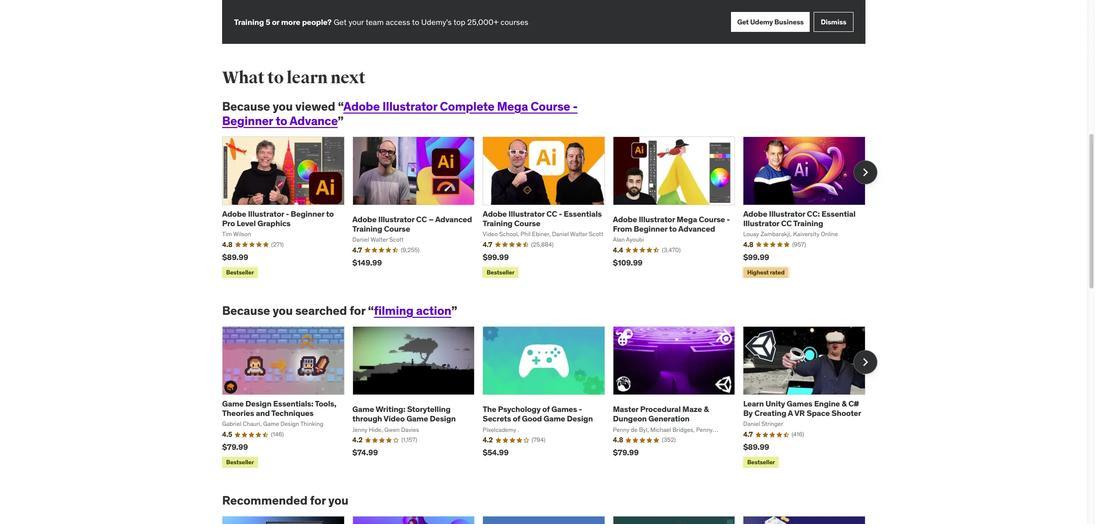 Task type: locate. For each thing, give the bounding box(es) containing it.
adobe illustrator cc - essentials training course
[[483, 209, 602, 228]]

adobe illustrator mega course - from beginner to advanced link
[[613, 214, 730, 234]]

" right searched
[[368, 303, 374, 318]]

0 horizontal spatial "
[[338, 99, 344, 114]]

1 carousel element from the top
[[222, 136, 878, 280]]

2 horizontal spatial cc
[[781, 218, 792, 228]]

beginner
[[222, 113, 273, 128], [291, 209, 325, 219], [634, 224, 668, 234]]

0 vertical spatial "
[[338, 99, 344, 114]]

course inside adobe illustrator mega course - from beginner to advanced
[[699, 214, 725, 224]]

level
[[237, 218, 256, 228]]

0 horizontal spatial games
[[552, 404, 577, 414]]

advance
[[290, 113, 338, 128]]

-
[[573, 99, 578, 114], [286, 209, 289, 219], [559, 209, 562, 219], [727, 214, 730, 224], [579, 404, 582, 414]]

design left the
[[430, 414, 456, 424]]

2 carousel element from the top
[[222, 326, 878, 470]]

0 horizontal spatial beginner
[[222, 113, 273, 128]]

next
[[331, 67, 365, 88]]

theories
[[222, 408, 254, 418]]

1 vertical spatial "
[[451, 303, 457, 318]]

1 horizontal spatial for
[[350, 303, 365, 318]]

design
[[246, 399, 272, 409], [430, 414, 456, 424], [567, 414, 593, 424]]

training inside adobe illustrator cc - essentials training course
[[483, 218, 513, 228]]

1 vertical spatial for
[[310, 493, 326, 508]]

1 horizontal spatial beginner
[[291, 209, 325, 219]]

adobe illustrator cc - essentials training course link
[[483, 209, 602, 228]]

1 horizontal spatial advanced
[[679, 224, 715, 234]]

& inside master procedural maze & dungeon generation
[[704, 404, 709, 414]]

0 vertical spatial carousel element
[[222, 136, 878, 280]]

team
[[366, 17, 384, 27]]

adobe
[[344, 99, 380, 114], [222, 209, 246, 219], [483, 209, 507, 219], [743, 209, 768, 219], [353, 214, 377, 224], [613, 214, 637, 224]]

1 vertical spatial carousel element
[[222, 326, 878, 470]]

business
[[775, 17, 804, 26]]

for
[[350, 303, 365, 318], [310, 493, 326, 508]]

2 vertical spatial beginner
[[634, 224, 668, 234]]

course
[[531, 99, 570, 114], [699, 214, 725, 224], [514, 218, 541, 228], [384, 224, 410, 234]]

design inside game design essentials: tools, theories and techniques
[[246, 399, 272, 409]]

cc for –
[[416, 214, 427, 224]]

cc left –
[[416, 214, 427, 224]]

because
[[222, 99, 270, 114], [222, 303, 270, 318]]

a
[[788, 408, 793, 418]]

vr
[[795, 408, 805, 418]]

1 horizontal spatial "
[[368, 303, 374, 318]]

1 horizontal spatial games
[[787, 399, 813, 409]]

& inside learn unity games engine & c# by creating a vr space shooter
[[842, 399, 847, 409]]

mega inside adobe illustrator complete mega course - beginner to advance
[[497, 99, 528, 114]]

illustrator inside adobe illustrator - beginner to pro level graphics
[[248, 209, 284, 219]]

2 horizontal spatial design
[[567, 414, 593, 424]]

0 horizontal spatial for
[[310, 493, 326, 508]]

people?
[[302, 17, 332, 27]]

adobe inside adobe illustrator mega course - from beginner to advanced
[[613, 214, 637, 224]]

1 vertical spatial because
[[222, 303, 270, 318]]

c#
[[849, 399, 859, 409]]

0 vertical spatial mega
[[497, 99, 528, 114]]

2 vertical spatial you
[[328, 493, 349, 508]]

adobe for adobe illustrator cc: essential illustrator cc training
[[743, 209, 768, 219]]

beginner right the from
[[634, 224, 668, 234]]

get udemy business link
[[732, 12, 810, 32]]

0 horizontal spatial cc
[[416, 214, 427, 224]]

game right good
[[544, 414, 565, 424]]

carousel element containing game design essentials: tools, theories and techniques
[[222, 326, 878, 470]]

get left the udemy
[[738, 17, 749, 26]]

game
[[222, 399, 244, 409], [353, 404, 374, 414], [407, 414, 428, 424], [544, 414, 565, 424]]

1 vertical spatial you
[[273, 303, 293, 318]]

cc left cc:
[[781, 218, 792, 228]]

adobe illustrator cc – advanced training course link
[[353, 214, 472, 234]]

cc inside adobe illustrator cc – advanced training course
[[416, 214, 427, 224]]

recommended for you
[[222, 493, 349, 508]]

adobe inside adobe illustrator cc – advanced training course
[[353, 214, 377, 224]]

course inside adobe illustrator cc – advanced training course
[[384, 224, 410, 234]]

adobe for adobe illustrator cc – advanced training course
[[353, 214, 377, 224]]

illustrator for -
[[509, 209, 545, 219]]

illustrator for –
[[378, 214, 415, 224]]

"
[[338, 113, 344, 128], [451, 303, 457, 318]]

game inside game design essentials: tools, theories and techniques
[[222, 399, 244, 409]]

1 vertical spatial "
[[368, 303, 374, 318]]

design left master
[[567, 414, 593, 424]]

5
[[266, 17, 270, 27]]

games
[[787, 399, 813, 409], [552, 404, 577, 414]]

carousel element
[[222, 136, 878, 280], [222, 326, 878, 470]]

1 horizontal spatial cc
[[547, 209, 557, 219]]

2 horizontal spatial beginner
[[634, 224, 668, 234]]

illustrator
[[383, 99, 437, 114], [248, 209, 284, 219], [509, 209, 545, 219], [769, 209, 806, 219], [378, 214, 415, 224], [639, 214, 675, 224], [743, 218, 780, 228]]

training 5 or more people? get your team access to udemy's top 25,000+ courses
[[234, 17, 529, 27]]

what
[[222, 67, 264, 88]]

adobe inside adobe illustrator cc: essential illustrator cc training
[[743, 209, 768, 219]]

adobe inside adobe illustrator complete mega course - beginner to advance
[[344, 99, 380, 114]]

you
[[273, 99, 293, 114], [273, 303, 293, 318], [328, 493, 349, 508]]

games inside the psychology of games - secrets of good game design
[[552, 404, 577, 414]]

get inside get udemy business link
[[738, 17, 749, 26]]

0 horizontal spatial &
[[704, 404, 709, 414]]

cc left essentials
[[547, 209, 557, 219]]

beginner for adobe illustrator mega course - from beginner to advanced
[[634, 224, 668, 234]]

- inside adobe illustrator - beginner to pro level graphics
[[286, 209, 289, 219]]

illustrator inside adobe illustrator complete mega course - beginner to advance
[[383, 99, 437, 114]]

cc:
[[807, 209, 820, 219]]

0 horizontal spatial mega
[[497, 99, 528, 114]]

& right maze
[[704, 404, 709, 414]]

1 horizontal spatial &
[[842, 399, 847, 409]]

beginner inside adobe illustrator complete mega course - beginner to advance
[[222, 113, 273, 128]]

- inside adobe illustrator cc - essentials training course
[[559, 209, 562, 219]]

0 vertical spatial because
[[222, 99, 270, 114]]

because you viewed "
[[222, 99, 344, 114]]

training inside adobe illustrator cc – advanced training course
[[353, 224, 382, 234]]

beginner right "graphics"
[[291, 209, 325, 219]]

design left essentials:
[[246, 399, 272, 409]]

cc
[[547, 209, 557, 219], [416, 214, 427, 224], [781, 218, 792, 228]]

writing:
[[376, 404, 406, 414]]

generation
[[649, 414, 690, 424]]

adobe for adobe illustrator mega course - from beginner to advanced
[[613, 214, 637, 224]]

creating
[[755, 408, 787, 418]]

adobe inside adobe illustrator - beginner to pro level graphics
[[222, 209, 246, 219]]

to inside adobe illustrator complete mega course - beginner to advance
[[276, 113, 287, 128]]

2 because from the top
[[222, 303, 270, 318]]

0 vertical spatial for
[[350, 303, 365, 318]]

next image
[[858, 164, 874, 180]]

adobe for adobe illustrator complete mega course - beginner to advance
[[344, 99, 380, 114]]

adobe for adobe illustrator - beginner to pro level graphics
[[222, 209, 246, 219]]

1 because from the top
[[222, 99, 270, 114]]

illustrator inside adobe illustrator cc – advanced training course
[[378, 214, 415, 224]]

illustrator inside adobe illustrator cc - essentials training course
[[509, 209, 545, 219]]

illustrator inside adobe illustrator mega course - from beginner to advanced
[[639, 214, 675, 224]]

get
[[334, 17, 347, 27], [738, 17, 749, 26]]

0 vertical spatial beginner
[[222, 113, 273, 128]]

" right viewed
[[338, 99, 344, 114]]

training
[[234, 17, 264, 27], [483, 218, 513, 228], [794, 218, 824, 228], [353, 224, 382, 234]]

carousel element containing adobe illustrator - beginner to pro level graphics
[[222, 136, 878, 280]]

courses
[[501, 17, 529, 27]]

you for searched
[[273, 303, 293, 318]]

of right good
[[543, 404, 550, 414]]

beginner down the what
[[222, 113, 273, 128]]

&
[[842, 399, 847, 409], [704, 404, 709, 414]]

- inside adobe illustrator complete mega course - beginner to advance
[[573, 99, 578, 114]]

illustrator for essential
[[769, 209, 806, 219]]

& left c#
[[842, 399, 847, 409]]

complete
[[440, 99, 495, 114]]

cc for -
[[547, 209, 557, 219]]

1 vertical spatial mega
[[677, 214, 697, 224]]

0 horizontal spatial "
[[338, 113, 344, 128]]

game design essentials: tools, theories and techniques link
[[222, 399, 337, 418]]

unity
[[766, 399, 785, 409]]

advanced
[[435, 214, 472, 224], [679, 224, 715, 234]]

dismiss button
[[814, 12, 854, 32]]

1 horizontal spatial design
[[430, 414, 456, 424]]

1 horizontal spatial get
[[738, 17, 749, 26]]

next image
[[858, 354, 874, 370]]

the psychology of games - secrets of good game design
[[483, 404, 593, 424]]

searched
[[295, 303, 347, 318]]

learn
[[287, 67, 328, 88]]

game writing: storytelling through video game design
[[353, 404, 456, 424]]

adobe illustrator - beginner to pro level graphics
[[222, 209, 334, 228]]

cc inside adobe illustrator cc - essentials training course
[[547, 209, 557, 219]]

game left and
[[222, 399, 244, 409]]

0 horizontal spatial advanced
[[435, 214, 472, 224]]

to inside adobe illustrator - beginner to pro level graphics
[[326, 209, 334, 219]]

get left your
[[334, 17, 347, 27]]

0 horizontal spatial of
[[513, 414, 520, 424]]

engine
[[814, 399, 840, 409]]

shooter
[[832, 408, 862, 418]]

1 horizontal spatial "
[[451, 303, 457, 318]]

1 horizontal spatial mega
[[677, 214, 697, 224]]

illustrator for beginner
[[248, 209, 284, 219]]

advanced inside adobe illustrator mega course - from beginner to advanced
[[679, 224, 715, 234]]

adobe illustrator complete mega course - beginner to advance
[[222, 99, 578, 128]]

adobe inside adobe illustrator cc - essentials training course
[[483, 209, 507, 219]]

beginner inside adobe illustrator mega course - from beginner to advanced
[[634, 224, 668, 234]]

0 vertical spatial you
[[273, 99, 293, 114]]

1 vertical spatial beginner
[[291, 209, 325, 219]]

beginner inside adobe illustrator - beginner to pro level graphics
[[291, 209, 325, 219]]

0 horizontal spatial design
[[246, 399, 272, 409]]

because for because you viewed "
[[222, 99, 270, 114]]

game inside the psychology of games - secrets of good game design
[[544, 414, 565, 424]]

of left good
[[513, 414, 520, 424]]

top
[[454, 17, 466, 27]]

to
[[412, 17, 419, 27], [267, 67, 284, 88], [276, 113, 287, 128], [326, 209, 334, 219], [669, 224, 677, 234]]

design inside game writing: storytelling through video game design
[[430, 414, 456, 424]]



Task type: vqa. For each thing, say whether or not it's contained in the screenshot.
Essentials
yes



Task type: describe. For each thing, give the bounding box(es) containing it.
recommended
[[222, 493, 308, 508]]

more
[[281, 17, 300, 27]]

viewed
[[295, 99, 335, 114]]

1 horizontal spatial of
[[543, 404, 550, 414]]

–
[[429, 214, 434, 224]]

course inside adobe illustrator complete mega course - beginner to advance
[[531, 99, 570, 114]]

game right video
[[407, 414, 428, 424]]

adobe illustrator - beginner to pro level graphics link
[[222, 209, 334, 228]]

techniques
[[271, 408, 314, 418]]

you for viewed
[[273, 99, 293, 114]]

adobe illustrator cc: essential illustrator cc training
[[743, 209, 856, 228]]

and
[[256, 408, 270, 418]]

adobe illustrator mega course - from beginner to advanced
[[613, 214, 730, 234]]

adobe illustrator complete mega course - beginner to advance link
[[222, 99, 578, 128]]

adobe for adobe illustrator cc - essentials training course
[[483, 209, 507, 219]]

graphics
[[258, 218, 291, 228]]

essentials:
[[273, 399, 314, 409]]

games inside learn unity games engine & c# by creating a vr space shooter
[[787, 399, 813, 409]]

game left writing:
[[353, 404, 374, 414]]

cc inside adobe illustrator cc: essential illustrator cc training
[[781, 218, 792, 228]]

from
[[613, 224, 632, 234]]

through
[[353, 414, 382, 424]]

by
[[743, 408, 753, 418]]

training inside adobe illustrator cc: essential illustrator cc training
[[794, 218, 824, 228]]

master procedural maze & dungeon generation
[[613, 404, 709, 424]]

storytelling
[[407, 404, 451, 414]]

maze
[[683, 404, 702, 414]]

video
[[384, 414, 405, 424]]

access
[[386, 17, 410, 27]]

your
[[349, 17, 364, 27]]

essential
[[822, 209, 856, 219]]

udemy's
[[421, 17, 452, 27]]

0 horizontal spatial get
[[334, 17, 347, 27]]

0 vertical spatial "
[[338, 113, 344, 128]]

action
[[416, 303, 451, 318]]

beginner for adobe illustrator complete mega course - beginner to advance
[[222, 113, 273, 128]]

carousel element for adobe illustrator complete mega course - beginner to advance
[[222, 136, 878, 280]]

master procedural maze & dungeon generation link
[[613, 404, 709, 424]]

tools,
[[315, 399, 337, 409]]

illustrator for mega
[[383, 99, 437, 114]]

master
[[613, 404, 639, 414]]

advanced inside adobe illustrator cc – advanced training course
[[435, 214, 472, 224]]

learn unity games engine & c# by creating a vr space shooter link
[[743, 399, 862, 418]]

course inside adobe illustrator cc - essentials training course
[[514, 218, 541, 228]]

or
[[272, 17, 280, 27]]

udemy
[[750, 17, 773, 26]]

learn unity games engine & c# by creating a vr space shooter
[[743, 399, 862, 418]]

- inside the psychology of games - secrets of good game design
[[579, 404, 582, 414]]

game design essentials: tools, theories and techniques
[[222, 399, 337, 418]]

mega inside adobe illustrator mega course - from beginner to advanced
[[677, 214, 697, 224]]

because for because you searched for " filming action "
[[222, 303, 270, 318]]

psychology
[[498, 404, 541, 414]]

the psychology of games - secrets of good game design link
[[483, 404, 593, 424]]

good
[[522, 414, 542, 424]]

adobe illustrator cc – advanced training course
[[353, 214, 472, 234]]

to inside adobe illustrator mega course - from beginner to advanced
[[669, 224, 677, 234]]

what to learn next
[[222, 67, 365, 88]]

get udemy business
[[738, 17, 804, 26]]

because you searched for " filming action "
[[222, 303, 457, 318]]

essentials
[[564, 209, 602, 219]]

pro
[[222, 218, 235, 228]]

carousel element for filming action
[[222, 326, 878, 470]]

25,000+
[[467, 17, 499, 27]]

adobe illustrator cc: essential illustrator cc training link
[[743, 209, 856, 228]]

procedural
[[640, 404, 681, 414]]

secrets
[[483, 414, 511, 424]]

dungeon
[[613, 414, 647, 424]]

learn
[[743, 399, 764, 409]]

the
[[483, 404, 497, 414]]

filming
[[374, 303, 414, 318]]

dismiss
[[821, 17, 847, 26]]

design inside the psychology of games - secrets of good game design
[[567, 414, 593, 424]]

filming action link
[[374, 303, 451, 318]]

game writing: storytelling through video game design link
[[353, 404, 456, 424]]

- inside adobe illustrator mega course - from beginner to advanced
[[727, 214, 730, 224]]

space
[[807, 408, 830, 418]]

illustrator for course
[[639, 214, 675, 224]]



